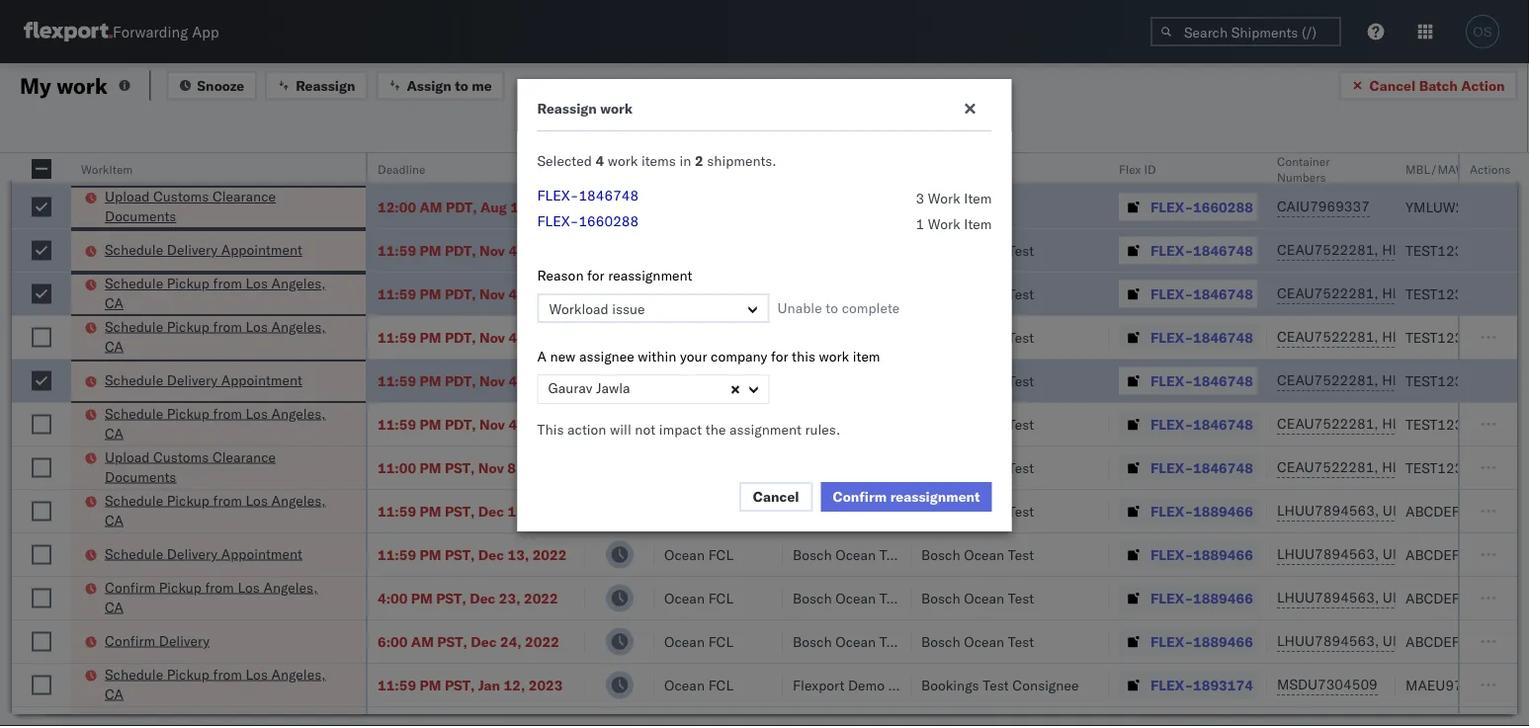 Task type: locate. For each thing, give the bounding box(es) containing it.
2 customs from the top
[[153, 448, 209, 466]]

numbers
[[1478, 162, 1527, 177], [1278, 170, 1327, 184]]

item up the 1 work item
[[965, 190, 992, 207]]

am right 12:00
[[420, 198, 443, 216]]

7 resize handle column header from the left
[[1086, 153, 1110, 727]]

11:59 pm pst, dec 13, 2022
[[378, 503, 567, 520], [378, 546, 567, 564]]

3 appointment from the top
[[221, 545, 303, 563]]

flex-1660288 link
[[537, 213, 639, 234]]

2023
[[529, 677, 563, 694]]

0 vertical spatial schedule delivery appointment button
[[105, 240, 303, 262]]

0 vertical spatial am
[[420, 198, 443, 216]]

consignee
[[889, 198, 955, 216], [889, 677, 955, 694], [1013, 677, 1079, 694]]

from for 3rd schedule pickup from los angeles, ca link from the top of the page
[[213, 405, 242, 422]]

2022 right 8,
[[524, 459, 558, 477]]

1 vertical spatial work
[[928, 216, 961, 233]]

pickup for fourth schedule pickup from los angeles, ca button from the top of the page
[[167, 492, 210, 509]]

cancel left "batch" on the top of page
[[1370, 77, 1416, 94]]

delivery for 6:00 am pst, dec 24, 2022
[[159, 632, 210, 650]]

documents for 11:00 pm pst, nov 8, 2022
[[105, 468, 176, 486]]

os button
[[1461, 9, 1506, 54]]

6 hlxu8 from the top
[[1488, 459, 1530, 476]]

1846748 for fourth schedule pickup from los angeles, ca button from the bottom
[[1194, 329, 1254, 346]]

flex- inside flex-1660288 link
[[537, 213, 579, 230]]

schedule pickup from los angeles, ca
[[105, 275, 326, 312], [105, 318, 326, 355], [105, 405, 326, 442], [105, 492, 326, 529], [105, 666, 326, 703]]

1 vertical spatial reassignment
[[891, 489, 981, 506]]

3 ca from the top
[[105, 425, 124, 442]]

0 vertical spatial item
[[965, 190, 992, 207]]

2 flexport demo consignee from the top
[[793, 677, 955, 694]]

2022 up reason
[[525, 242, 559, 259]]

1 vertical spatial upload
[[105, 448, 150, 466]]

1846748
[[579, 187, 639, 204], [1194, 242, 1254, 259], [1194, 285, 1254, 303], [1194, 329, 1254, 346], [1194, 372, 1254, 390], [1194, 416, 1254, 433], [1194, 459, 1254, 477]]

1 uetu5238478 from the top
[[1383, 502, 1480, 520]]

3 11:59 pm pdt, nov 4, 2022 from the top
[[378, 329, 559, 346]]

4 hlxu8 from the top
[[1488, 372, 1530, 389]]

upload for 12:00 am pdt, aug 19, 2022
[[105, 188, 150, 205]]

6 ocean fcl from the top
[[665, 546, 734, 564]]

3 resize handle column header from the left
[[562, 153, 585, 727]]

0 vertical spatial cancel
[[1370, 77, 1416, 94]]

dec up 23, in the bottom of the page
[[478, 546, 504, 564]]

fcl for second schedule pickup from los angeles, ca link from the top of the page
[[709, 329, 734, 346]]

1 horizontal spatial flex-1660288
[[1151, 198, 1254, 216]]

1660288 down flex-1846748 link
[[579, 213, 639, 230]]

reassignment
[[608, 267, 693, 284], [891, 489, 981, 506]]

2022 down a
[[525, 372, 559, 390]]

angeles, for second schedule pickup from los angeles, ca link from the top of the page
[[271, 318, 326, 335]]

confirm inside confirm pickup from los angeles, ca
[[105, 579, 155, 596]]

1 schedule delivery appointment button from the top
[[105, 240, 303, 262]]

23,
[[499, 590, 521, 607]]

ca for 3rd schedule pickup from los angeles, ca link from the top of the page
[[105, 425, 124, 442]]

0 horizontal spatial numbers
[[1278, 170, 1327, 184]]

within
[[638, 348, 677, 365]]

1 vertical spatial upload customs clearance documents
[[105, 448, 276, 486]]

24,
[[500, 633, 522, 651]]

1 vertical spatial reassign
[[537, 100, 597, 117]]

1660288 down flex id button on the top
[[1194, 198, 1254, 216]]

item
[[853, 348, 881, 365]]

pm for 5th schedule pickup from los angeles, ca button from the bottom
[[420, 285, 441, 303]]

ceau7522281,
[[1278, 241, 1379, 259], [1278, 285, 1379, 302], [1278, 328, 1379, 346], [1278, 372, 1379, 389], [1278, 415, 1379, 433], [1278, 459, 1379, 476]]

4 ca from the top
[[105, 512, 124, 529]]

1 vertical spatial flexport demo consignee
[[793, 677, 955, 694]]

mbl/mawb numbers
[[1406, 162, 1527, 177]]

12:00 am pdt, aug 19, 2022
[[378, 198, 570, 216]]

ceau7522281, hlxu6269489, hlxu8 for third schedule pickup from los angeles, ca button
[[1278, 415, 1530, 433]]

5 fcl from the top
[[709, 503, 734, 520]]

3 4, from the top
[[509, 329, 522, 346]]

pst, up the 4:00 pm pst, dec 23, 2022
[[445, 546, 475, 564]]

11:59 pm pdt, nov 4, 2022 for 5th schedule pickup from los angeles, ca button from the bottom
[[378, 285, 559, 303]]

confirm pickup from los angeles, ca button
[[105, 578, 340, 620]]

assign
[[407, 77, 452, 94]]

4, for third schedule pickup from los angeles, ca button
[[509, 416, 522, 433]]

5 ceau7522281, from the top
[[1278, 415, 1379, 433]]

1 vertical spatial 13,
[[508, 546, 529, 564]]

pst, down 11:00 pm pst, nov 8, 2022 at left bottom
[[445, 503, 475, 520]]

numbers down container
[[1278, 170, 1327, 184]]

pst, left jan
[[445, 677, 475, 694]]

4 ceau7522281, from the top
[[1278, 372, 1379, 389]]

flex-1660288 down flex-1846748 link
[[537, 213, 639, 230]]

2022 down reason
[[525, 285, 559, 303]]

0 horizontal spatial for
[[588, 267, 605, 284]]

5 schedule pickup from los angeles, ca link from the top
[[105, 665, 340, 705]]

1 vertical spatial to
[[826, 300, 839, 317]]

fcl for 1st schedule pickup from los angeles, ca link from the top of the page
[[709, 285, 734, 303]]

0 vertical spatial demo
[[848, 198, 885, 216]]

schedule delivery appointment link
[[105, 240, 303, 260], [105, 371, 303, 391], [105, 544, 303, 564]]

1 customs from the top
[[153, 188, 209, 205]]

reassign inside button
[[296, 77, 355, 94]]

1 demo from the top
[[848, 198, 885, 216]]

6:00 am pst, dec 24, 2022
[[378, 633, 560, 651]]

cancel button
[[739, 483, 813, 512]]

confirm down confirm pickup from los angeles, ca
[[105, 632, 155, 650]]

5 schedule pickup from los angeles, ca button from the top
[[105, 665, 340, 707]]

11:59 pm pst, dec 13, 2022 down 11:00 pm pst, nov 8, 2022 at left bottom
[[378, 503, 567, 520]]

11:59 pm pst, dec 13, 2022 up the 4:00 pm pst, dec 23, 2022
[[378, 546, 567, 564]]

mbl/mawb numbers button
[[1396, 157, 1530, 177]]

0 vertical spatial reassign
[[296, 77, 355, 94]]

pickup for confirm pickup from los angeles, ca button
[[159, 579, 202, 596]]

1 vertical spatial cancel
[[753, 489, 800, 506]]

deadline button
[[368, 157, 566, 177]]

0 vertical spatial upload customs clearance documents
[[105, 188, 276, 225]]

gaurav
[[548, 380, 593, 397]]

ca for 5th schedule pickup from los angeles, ca link from the top
[[105, 686, 124, 703]]

2 work from the top
[[928, 216, 961, 233]]

ceau7522281, hlxu6269489, hlxu8 for 11:00 pm pst, nov 8, 2022 upload customs clearance documents button
[[1278, 459, 1530, 476]]

1 vertical spatial confirm
[[105, 579, 155, 596]]

flex id
[[1119, 162, 1157, 177]]

13, down 8,
[[508, 503, 529, 520]]

schedule pickup from los angeles, ca button
[[105, 274, 340, 315], [105, 317, 340, 358], [105, 404, 340, 446], [105, 491, 340, 533], [105, 665, 340, 707]]

None checkbox
[[32, 159, 51, 179], [32, 284, 51, 304], [32, 328, 51, 348], [32, 458, 51, 478], [32, 502, 51, 522], [32, 676, 51, 696], [32, 159, 51, 179], [32, 284, 51, 304], [32, 328, 51, 348], [32, 458, 51, 478], [32, 502, 51, 522], [32, 676, 51, 696]]

pst, left 8,
[[445, 459, 475, 477]]

4, for fourth schedule pickup from los angeles, ca button from the bottom
[[509, 329, 522, 346]]

0 vertical spatial customs
[[153, 188, 209, 205]]

1 horizontal spatial snooze
[[595, 162, 634, 177]]

3 work item
[[916, 190, 992, 207]]

5 schedule from the top
[[105, 405, 163, 422]]

am
[[420, 198, 443, 216], [411, 633, 434, 651]]

fcl
[[709, 285, 734, 303], [709, 329, 734, 346], [709, 372, 734, 390], [709, 416, 734, 433], [709, 503, 734, 520], [709, 546, 734, 564], [709, 590, 734, 607], [709, 633, 734, 651], [709, 677, 734, 694]]

work for 3
[[928, 190, 961, 207]]

confirm down rules.
[[833, 489, 887, 506]]

confirm
[[833, 489, 887, 506], [105, 579, 155, 596], [105, 632, 155, 650]]

appointment
[[221, 241, 303, 259], [221, 372, 303, 389], [221, 545, 303, 563]]

9 ocean fcl from the top
[[665, 677, 734, 694]]

4 schedule pickup from los angeles, ca button from the top
[[105, 491, 340, 533]]

to inside button
[[455, 77, 469, 94]]

3 schedule delivery appointment from the top
[[105, 545, 303, 563]]

flex-1889466
[[1151, 503, 1254, 520], [1151, 546, 1254, 564], [1151, 590, 1254, 607], [1151, 633, 1254, 651]]

1 horizontal spatial for
[[771, 348, 789, 365]]

-
[[922, 198, 930, 216], [930, 198, 939, 216]]

5 ocean fcl from the top
[[665, 503, 734, 520]]

4 hlxu6269489, from the top
[[1383, 372, 1484, 389]]

1660288
[[1194, 198, 1254, 216], [579, 213, 639, 230]]

ymluw236679313
[[1406, 198, 1530, 216]]

to left me in the top left of the page
[[455, 77, 469, 94]]

flex-1660288 down flex id button on the top
[[1151, 198, 1254, 216]]

confirm pickup from los angeles, ca link
[[105, 578, 340, 618]]

cancel
[[1370, 77, 1416, 94], [753, 489, 800, 506]]

2 appointment from the top
[[221, 372, 303, 389]]

2 schedule pickup from los angeles, ca from the top
[[105, 318, 326, 355]]

3 ceau7522281, hlxu6269489, hlxu8 from the top
[[1278, 328, 1530, 346]]

0 vertical spatial for
[[588, 267, 605, 284]]

from for fourth schedule pickup from los angeles, ca link
[[213, 492, 242, 509]]

1 vertical spatial upload customs clearance documents link
[[105, 447, 340, 487]]

None checkbox
[[32, 197, 51, 217], [32, 241, 51, 261], [32, 371, 51, 391], [32, 415, 51, 435], [32, 545, 51, 565], [32, 589, 51, 609], [32, 632, 51, 652], [32, 197, 51, 217], [32, 241, 51, 261], [32, 371, 51, 391], [32, 415, 51, 435], [32, 545, 51, 565], [32, 589, 51, 609], [32, 632, 51, 652]]

1 horizontal spatial reassign
[[537, 100, 597, 117]]

a new assignee within your company for this work item
[[537, 348, 881, 365]]

1 appointment from the top
[[221, 241, 303, 259]]

19,
[[510, 198, 532, 216]]

confirm delivery button
[[105, 631, 210, 653]]

customs
[[153, 188, 209, 205], [153, 448, 209, 466]]

confirm for confirm pickup from los angeles, ca
[[105, 579, 155, 596]]

2 clearance from the top
[[213, 448, 276, 466]]

work right 1
[[928, 216, 961, 233]]

4 ocean fcl from the top
[[665, 416, 734, 433]]

shipments.
[[707, 152, 777, 170]]

demo left 3
[[848, 198, 885, 216]]

schedule delivery appointment link for 11:59 pm pdt, nov 4, 2022
[[105, 240, 303, 260]]

snooze down app
[[197, 77, 244, 94]]

delivery inside button
[[159, 632, 210, 650]]

2 vertical spatial confirm
[[105, 632, 155, 650]]

1 vertical spatial schedule delivery appointment
[[105, 372, 303, 389]]

issue
[[612, 301, 645, 318]]

1 vertical spatial documents
[[105, 468, 176, 486]]

mode button
[[655, 157, 763, 177]]

pickup for fourth schedule pickup from los angeles, ca button from the bottom
[[167, 318, 210, 335]]

numbers for container numbers
[[1278, 170, 1327, 184]]

2 ca from the top
[[105, 338, 124, 355]]

1 vertical spatial demo
[[848, 677, 885, 694]]

appointment for 11:59 pm pdt, nov 4, 2022
[[221, 241, 303, 259]]

2 schedule delivery appointment from the top
[[105, 372, 303, 389]]

0 vertical spatial appointment
[[221, 241, 303, 259]]

1 11:59 pm pdt, nov 4, 2022 from the top
[[378, 242, 559, 259]]

to
[[455, 77, 469, 94], [826, 300, 839, 317]]

reassign for reassign work
[[537, 100, 597, 117]]

schedule pickup from los angeles, ca for fourth schedule pickup from los angeles, ca link
[[105, 492, 326, 529]]

test123456 for 11:00 pm pst, nov 8, 2022 upload customs clearance documents button
[[1406, 459, 1490, 477]]

1 vertical spatial item
[[965, 216, 992, 233]]

angeles,
[[271, 275, 326, 292], [271, 318, 326, 335], [271, 405, 326, 422], [271, 492, 326, 509], [264, 579, 318, 596], [271, 666, 326, 683]]

from inside confirm pickup from los angeles, ca
[[205, 579, 234, 596]]

test123456 for fourth schedule pickup from los angeles, ca button from the bottom
[[1406, 329, 1490, 346]]

angeles, inside confirm pickup from los angeles, ca
[[264, 579, 318, 596]]

1 11:59 pm pst, dec 13, 2022 from the top
[[378, 503, 567, 520]]

numbers inside container numbers
[[1278, 170, 1327, 184]]

pickup inside confirm pickup from los angeles, ca
[[159, 579, 202, 596]]

0 vertical spatial flexport
[[793, 198, 845, 216]]

3 hlxu8 from the top
[[1488, 328, 1530, 346]]

13, up 23, in the bottom of the page
[[508, 546, 529, 564]]

from
[[213, 275, 242, 292], [213, 318, 242, 335], [213, 405, 242, 422], [213, 492, 242, 509], [205, 579, 234, 596], [213, 666, 242, 683]]

2 - from the left
[[930, 198, 939, 216]]

upload customs clearance documents link for 11:00 pm pst, nov 8, 2022
[[105, 447, 340, 487]]

3 schedule pickup from los angeles, ca from the top
[[105, 405, 326, 442]]

ca for 1st schedule pickup from los angeles, ca link from the top of the page
[[105, 295, 124, 312]]

3 ocean fcl from the top
[[665, 372, 734, 390]]

workitem button
[[71, 157, 346, 177]]

unable
[[778, 300, 822, 317]]

2 vertical spatial schedule delivery appointment link
[[105, 544, 303, 564]]

1 clearance from the top
[[213, 188, 276, 205]]

2 vertical spatial schedule delivery appointment button
[[105, 544, 303, 566]]

2022 down this
[[533, 503, 567, 520]]

5 test123456 from the top
[[1406, 416, 1490, 433]]

2 vertical spatial schedule delivery appointment
[[105, 545, 303, 563]]

3 fcl from the top
[[709, 372, 734, 390]]

ca inside confirm pickup from los angeles, ca
[[105, 599, 124, 616]]

from for 1st schedule pickup from los angeles, ca link from the top of the page
[[213, 275, 242, 292]]

0 vertical spatial work
[[928, 190, 961, 207]]

0 vertical spatial schedule delivery appointment
[[105, 241, 303, 259]]

work for 1
[[928, 216, 961, 233]]

pst,
[[445, 459, 475, 477], [445, 503, 475, 520], [445, 546, 475, 564], [436, 590, 466, 607], [437, 633, 468, 651], [445, 677, 475, 694]]

fcl for fourth schedule pickup from los angeles, ca link
[[709, 503, 734, 520]]

schedule delivery appointment button
[[105, 240, 303, 262], [105, 371, 303, 393], [105, 544, 303, 566]]

0 vertical spatial upload customs clearance documents button
[[105, 187, 340, 228]]

4
[[596, 152, 604, 170]]

item down 3 work item
[[965, 216, 992, 233]]

forwarding
[[113, 22, 188, 41]]

demo left 'bookings'
[[848, 677, 885, 694]]

5 ca from the top
[[105, 599, 124, 616]]

0 horizontal spatial snooze
[[197, 77, 244, 94]]

los inside confirm pickup from los angeles, ca
[[238, 579, 260, 596]]

los
[[246, 275, 268, 292], [246, 318, 268, 335], [246, 405, 268, 422], [246, 492, 268, 509], [238, 579, 260, 596], [246, 666, 268, 683]]

jawla
[[596, 380, 631, 397]]

for left this
[[771, 348, 789, 365]]

assignment
[[730, 421, 802, 439]]

work right 4
[[608, 152, 638, 170]]

reassign work
[[537, 100, 633, 117]]

caiu7969337
[[1278, 198, 1371, 215]]

0 horizontal spatial to
[[455, 77, 469, 94]]

2 hlxu8 from the top
[[1488, 285, 1530, 302]]

ocean
[[964, 242, 1005, 259], [665, 285, 705, 303], [836, 285, 876, 303], [964, 285, 1005, 303], [665, 329, 705, 346], [836, 329, 876, 346], [964, 329, 1005, 346], [665, 372, 705, 390], [964, 372, 1005, 390], [665, 416, 705, 433], [836, 416, 876, 433], [964, 416, 1005, 433], [964, 459, 1005, 477], [665, 503, 705, 520], [836, 503, 876, 520], [964, 503, 1005, 520], [665, 546, 705, 564], [836, 546, 876, 564], [964, 546, 1005, 564], [665, 590, 705, 607], [836, 590, 876, 607], [964, 590, 1005, 607], [665, 633, 705, 651], [836, 633, 876, 651], [964, 633, 1005, 651], [665, 677, 705, 694]]

1846748 for 5th schedule pickup from los angeles, ca button from the bottom
[[1194, 285, 1254, 303]]

confirm pickup from los angeles, ca
[[105, 579, 318, 616]]

new
[[550, 348, 576, 365]]

1 ocean fcl from the top
[[665, 285, 734, 303]]

for up workload issue
[[588, 267, 605, 284]]

am right 6:00
[[411, 633, 434, 651]]

snooze up flex-1846748 link
[[595, 162, 634, 177]]

work right 3
[[928, 190, 961, 207]]

2 hlxu6269489, from the top
[[1383, 285, 1484, 302]]

1 vertical spatial schedule delivery appointment link
[[105, 371, 303, 391]]

confirm up confirm delivery
[[105, 579, 155, 596]]

6 schedule from the top
[[105, 492, 163, 509]]

1 horizontal spatial reassignment
[[891, 489, 981, 506]]

0 vertical spatial documents
[[105, 208, 176, 225]]

upload for 11:00 pm pst, nov 8, 2022
[[105, 448, 150, 466]]

hlxu6269489, for fourth schedule pickup from los angeles, ca button from the bottom
[[1383, 328, 1484, 346]]

cancel for cancel batch action
[[1370, 77, 1416, 94]]

numbers for mbl/mawb numbers
[[1478, 162, 1527, 177]]

0 vertical spatial reassignment
[[608, 267, 693, 284]]

1 schedule pickup from los angeles, ca button from the top
[[105, 274, 340, 315]]

flex-1846748 link
[[537, 187, 639, 209]]

reassign
[[296, 77, 355, 94], [537, 100, 597, 117]]

0 vertical spatial to
[[455, 77, 469, 94]]

2 upload customs clearance documents button from the top
[[105, 447, 340, 489]]

0 vertical spatial snooze
[[197, 77, 244, 94]]

cancel down assignment
[[753, 489, 800, 506]]

delivery
[[167, 241, 218, 259], [167, 372, 218, 389], [167, 545, 218, 563], [159, 632, 210, 650]]

0 vertical spatial upload
[[105, 188, 150, 205]]

1 horizontal spatial numbers
[[1478, 162, 1527, 177]]

0 vertical spatial upload customs clearance documents link
[[105, 187, 340, 226]]

fcl for 5th schedule pickup from los angeles, ca link from the top
[[709, 677, 734, 694]]

numbers up ymluw236679313 on the right
[[1478, 162, 1527, 177]]

0 vertical spatial 13,
[[508, 503, 529, 520]]

los for third schedule pickup from los angeles, ca button
[[246, 405, 268, 422]]

reassignment inside button
[[891, 489, 981, 506]]

resize handle column header
[[47, 153, 71, 727], [342, 153, 366, 727], [562, 153, 585, 727], [631, 153, 655, 727], [759, 153, 783, 727], [888, 153, 912, 727], [1086, 153, 1110, 727], [1244, 153, 1268, 727], [1373, 153, 1396, 727], [1494, 153, 1518, 727]]

2 schedule pickup from los angeles, ca link from the top
[[105, 317, 340, 357]]

snooze
[[197, 77, 244, 94], [595, 162, 634, 177]]

2 upload customs clearance documents from the top
[[105, 448, 276, 486]]

1 ca from the top
[[105, 295, 124, 312]]

1 vertical spatial upload customs clearance documents button
[[105, 447, 340, 489]]

2 uetu5238478 from the top
[[1383, 546, 1480, 563]]

1 vertical spatial appointment
[[221, 372, 303, 389]]

5 4, from the top
[[509, 416, 522, 433]]

ca
[[105, 295, 124, 312], [105, 338, 124, 355], [105, 425, 124, 442], [105, 512, 124, 529], [105, 599, 124, 616], [105, 686, 124, 703]]

am for pdt,
[[420, 198, 443, 216]]

0 vertical spatial schedule delivery appointment link
[[105, 240, 303, 260]]

3 schedule pickup from los angeles, ca button from the top
[[105, 404, 340, 446]]

8 11:59 from the top
[[378, 677, 416, 694]]

0 horizontal spatial cancel
[[753, 489, 800, 506]]

2 schedule from the top
[[105, 275, 163, 292]]

8 ocean fcl from the top
[[665, 633, 734, 651]]

1 upload customs clearance documents link from the top
[[105, 187, 340, 226]]

flexport. image
[[24, 22, 113, 42]]

lhuu7894563,
[[1278, 502, 1380, 520], [1278, 546, 1380, 563], [1278, 589, 1380, 607], [1278, 633, 1380, 650]]

3 test123456 from the top
[[1406, 329, 1490, 346]]

work right the my
[[57, 72, 108, 99]]

7 fcl from the top
[[709, 590, 734, 607]]

4 resize handle column header from the left
[[631, 153, 655, 727]]

los for first schedule pickup from los angeles, ca button from the bottom
[[246, 666, 268, 683]]

1 schedule delivery appointment link from the top
[[105, 240, 303, 260]]

13,
[[508, 503, 529, 520], [508, 546, 529, 564]]

1 horizontal spatial to
[[826, 300, 839, 317]]

1 hlxu6269489, from the top
[[1383, 241, 1484, 259]]

hlxu6269489, for third schedule pickup from los angeles, ca button
[[1383, 415, 1484, 433]]

maeu9736123
[[1406, 677, 1506, 694]]

reason
[[537, 267, 584, 284]]

pm for fourth schedule pickup from los angeles, ca button from the top of the page
[[420, 503, 441, 520]]

0 vertical spatial clearance
[[213, 188, 276, 205]]

test123456
[[1406, 242, 1490, 259], [1406, 285, 1490, 303], [1406, 329, 1490, 346], [1406, 372, 1490, 390], [1406, 416, 1490, 433], [1406, 459, 1490, 477]]

2 documents from the top
[[105, 468, 176, 486]]

numbers inside button
[[1478, 162, 1527, 177]]

0 horizontal spatial reassign
[[296, 77, 355, 94]]

5 schedule pickup from los angeles, ca from the top
[[105, 666, 326, 703]]

1 horizontal spatial cancel
[[1370, 77, 1416, 94]]

ocean fcl for 5th schedule pickup from los angeles, ca button from the bottom
[[665, 285, 734, 303]]

confirm inside button
[[105, 632, 155, 650]]

1 vertical spatial flexport
[[793, 677, 845, 694]]

1 vertical spatial 11:59 pm pst, dec 13, 2022
[[378, 546, 567, 564]]

2 vertical spatial appointment
[[221, 545, 303, 563]]

1846748 for third schedule pickup from los angeles, ca button
[[1194, 416, 1254, 433]]

0 vertical spatial 11:59 pm pst, dec 13, 2022
[[378, 503, 567, 520]]

4 lhuu7894563, uetu5238478 from the top
[[1278, 633, 1480, 650]]

hlxu6269489, for 5th schedule pickup from los angeles, ca button from the bottom
[[1383, 285, 1484, 302]]

3 schedule delivery appointment button from the top
[[105, 544, 303, 566]]

pst, up 6:00 am pst, dec 24, 2022
[[436, 590, 466, 607]]

0 vertical spatial confirm
[[833, 489, 887, 506]]

this
[[792, 348, 816, 365]]

2 ocean fcl from the top
[[665, 329, 734, 346]]

pm for confirm pickup from los angeles, ca button
[[411, 590, 433, 607]]

1 vertical spatial am
[[411, 633, 434, 651]]

angeles, for fourth schedule pickup from los angeles, ca link
[[271, 492, 326, 509]]

unable to complete
[[778, 300, 900, 317]]

1 vertical spatial schedule delivery appointment button
[[105, 371, 303, 393]]

9 fcl from the top
[[709, 677, 734, 694]]

1 vertical spatial clearance
[[213, 448, 276, 466]]

1 vertical spatial snooze
[[595, 162, 634, 177]]

2 item from the top
[[965, 216, 992, 233]]

11:59
[[378, 242, 416, 259], [378, 285, 416, 303], [378, 329, 416, 346], [378, 372, 416, 390], [378, 416, 416, 433], [378, 503, 416, 520], [378, 546, 416, 564], [378, 677, 416, 694]]

customs for 12:00
[[153, 188, 209, 205]]

1 vertical spatial customs
[[153, 448, 209, 466]]

to right unable
[[826, 300, 839, 317]]

flex-1846748
[[537, 187, 639, 204], [1151, 242, 1254, 259], [1151, 285, 1254, 303], [1151, 329, 1254, 346], [1151, 372, 1254, 390], [1151, 416, 1254, 433], [1151, 459, 1254, 477]]

6 ceau7522281, from the top
[[1278, 459, 1379, 476]]

0 vertical spatial flexport demo consignee
[[793, 198, 955, 216]]



Task type: vqa. For each thing, say whether or not it's contained in the screenshot.
"CUSTOMS ENTRY LOS ANGELES, CA"
no



Task type: describe. For each thing, give the bounding box(es) containing it.
4 11:59 from the top
[[378, 372, 416, 390]]

4 uetu5238478 from the top
[[1383, 633, 1480, 650]]

upload customs clearance documents button for 12:00 am pdt, aug 19, 2022
[[105, 187, 340, 228]]

6 resize handle column header from the left
[[888, 153, 912, 727]]

2 ceau7522281, from the top
[[1278, 285, 1379, 302]]

from for 5th schedule pickup from los angeles, ca link from the top
[[213, 666, 242, 683]]

angeles, for 1st schedule pickup from los angeles, ca link from the top of the page
[[271, 275, 326, 292]]

2 abcdefg7845654 from the top
[[1406, 546, 1530, 564]]

batch
[[1420, 77, 1459, 94]]

cancel for cancel
[[753, 489, 800, 506]]

1
[[916, 216, 925, 233]]

4 flex-1889466 from the top
[[1151, 633, 1254, 651]]

upload customs clearance documents link for 12:00 am pdt, aug 19, 2022
[[105, 187, 340, 226]]

2 11:59 pm pst, dec 13, 2022 from the top
[[378, 546, 567, 564]]

ca for fourth schedule pickup from los angeles, ca link
[[105, 512, 124, 529]]

schedule delivery appointment for 11:59 pm pdt, nov 4, 2022
[[105, 241, 303, 259]]

3 11:59 from the top
[[378, 329, 416, 346]]

upload customs clearance documents for 11:00
[[105, 448, 276, 486]]

test123456 for 5th schedule pickup from los angeles, ca button from the bottom
[[1406, 285, 1490, 303]]

3 abcdefg7845654 from the top
[[1406, 590, 1530, 607]]

5 11:59 from the top
[[378, 416, 416, 433]]

7 11:59 from the top
[[378, 546, 416, 564]]

8 fcl from the top
[[709, 633, 734, 651]]

action
[[1462, 77, 1506, 94]]

app
[[192, 22, 219, 41]]

mbl/mawb
[[1406, 162, 1475, 177]]

customs for 11:00
[[153, 448, 209, 466]]

2 13, from the top
[[508, 546, 529, 564]]

forwarding app link
[[24, 22, 219, 42]]

1893174
[[1194, 677, 1254, 694]]

from for confirm pickup from los angeles, ca "link"
[[205, 579, 234, 596]]

clearance for 12:00
[[213, 188, 276, 205]]

snooze inside button
[[197, 77, 244, 94]]

dec left 23, in the bottom of the page
[[470, 590, 496, 607]]

1 test123456 from the top
[[1406, 242, 1490, 259]]

los for confirm pickup from los angeles, ca button
[[238, 579, 260, 596]]

8 schedule from the top
[[105, 666, 163, 683]]

10 resize handle column header from the left
[[1494, 153, 1518, 727]]

2022 up the 4:00 pm pst, dec 23, 2022
[[533, 546, 567, 564]]

0 horizontal spatial flex-1660288
[[537, 213, 639, 230]]

1 1889466 from the top
[[1194, 503, 1254, 520]]

1 ceau7522281, hlxu6269489, hlxu8 from the top
[[1278, 241, 1530, 259]]

11:59 pm pdt, nov 4, 2022 for fourth schedule pickup from los angeles, ca button from the bottom
[[378, 329, 559, 346]]

4 lhuu7894563, from the top
[[1278, 633, 1380, 650]]

4 test123456 from the top
[[1406, 372, 1490, 390]]

12,
[[504, 677, 525, 694]]

2 schedule delivery appointment link from the top
[[105, 371, 303, 391]]

2022 up a
[[525, 329, 559, 346]]

1846748 for 2nd schedule delivery appointment button from the bottom of the page
[[1194, 372, 1254, 390]]

ceau7522281, hlxu6269489, hlxu8 for 5th schedule pickup from los angeles, ca button from the bottom
[[1278, 285, 1530, 302]]

mode
[[665, 162, 695, 177]]

fcl for confirm pickup from los angeles, ca "link"
[[709, 590, 734, 607]]

rules.
[[805, 421, 841, 439]]

los for fourth schedule pickup from los angeles, ca button from the bottom
[[246, 318, 268, 335]]

am for pst,
[[411, 633, 434, 651]]

confirm reassignment
[[833, 489, 981, 506]]

2 11:59 from the top
[[378, 285, 416, 303]]

los for fourth schedule pickup from los angeles, ca button from the top of the page
[[246, 492, 268, 509]]

upload customs clearance documents for 12:00
[[105, 188, 276, 225]]

workload
[[549, 301, 609, 318]]

schedule pickup from los angeles, ca for 3rd schedule pickup from los angeles, ca link from the top of the page
[[105, 405, 326, 442]]

confirm reassignment button
[[821, 483, 992, 512]]

flex id button
[[1110, 157, 1248, 177]]

3 1889466 from the top
[[1194, 590, 1254, 607]]

dec down 11:00 pm pst, nov 8, 2022 at left bottom
[[478, 503, 504, 520]]

me
[[472, 77, 492, 94]]

pickup for first schedule pickup from los angeles, ca button from the bottom
[[167, 666, 210, 683]]

schedule delivery appointment button for 11:59 pm pst, dec 13, 2022
[[105, 544, 303, 566]]

item for 1 work item
[[965, 216, 992, 233]]

to for assign
[[455, 77, 469, 94]]

company
[[711, 348, 768, 365]]

bookings test consignee
[[922, 677, 1079, 694]]

to for unable
[[826, 300, 839, 317]]

2 resize handle column header from the left
[[342, 153, 366, 727]]

delivery for 11:59 pm pdt, nov 4, 2022
[[167, 241, 218, 259]]

angeles, for 3rd schedule pickup from los angeles, ca link from the top of the page
[[271, 405, 326, 422]]

jan
[[478, 677, 501, 694]]

7 schedule from the top
[[105, 545, 163, 563]]

clearance for 11:00
[[213, 448, 276, 466]]

schedule pickup from los angeles, ca for 1st schedule pickup from los angeles, ca link from the top of the page
[[105, 275, 326, 312]]

2 demo from the top
[[848, 677, 885, 694]]

container numbers button
[[1268, 149, 1377, 185]]

12:00
[[378, 198, 416, 216]]

2 1889466 from the top
[[1194, 546, 1254, 564]]

flex-1893174
[[1151, 677, 1254, 694]]

3 flex-1889466 from the top
[[1151, 590, 1254, 607]]

1 ceau7522281, from the top
[[1278, 241, 1379, 259]]

workitem
[[81, 162, 133, 177]]

workload issue
[[549, 301, 645, 318]]

flex- inside flex-1846748 link
[[537, 187, 579, 204]]

0 horizontal spatial 1660288
[[579, 213, 639, 230]]

1 13, from the top
[[508, 503, 529, 520]]

Search Shipments (/) text field
[[1151, 17, 1342, 46]]

schedule delivery appointment for 11:59 pm pst, dec 13, 2022
[[105, 545, 303, 563]]

ceau7522281, hlxu6269489, hlxu8 for fourth schedule pickup from los angeles, ca button from the bottom
[[1278, 328, 1530, 346]]

selected
[[537, 152, 592, 170]]

1 flexport demo consignee from the top
[[793, 198, 955, 216]]

hlxu8 for fourth schedule pickup from los angeles, ca button from the bottom
[[1488, 328, 1530, 346]]

6:00
[[378, 633, 408, 651]]

confirm delivery link
[[105, 631, 210, 651]]

will
[[610, 421, 632, 439]]

1846748 for 11:00 pm pst, nov 8, 2022 upload customs clearance documents button
[[1194, 459, 1254, 477]]

1 work item
[[916, 216, 992, 233]]

1 horizontal spatial 1660288
[[1194, 198, 1254, 216]]

schedule pickup from los angeles, ca for second schedule pickup from los angeles, ca link from the top of the page
[[105, 318, 326, 355]]

bookings
[[922, 677, 980, 694]]

2 schedule pickup from los angeles, ca button from the top
[[105, 317, 340, 358]]

8,
[[508, 459, 520, 477]]

my work
[[20, 72, 108, 99]]

11:00
[[378, 459, 416, 477]]

schedule delivery appointment button for 11:59 pm pdt, nov 4, 2022
[[105, 240, 303, 262]]

1 schedule pickup from los angeles, ca link from the top
[[105, 274, 340, 313]]

pst, for confirm pickup from los angeles, ca button
[[436, 590, 466, 607]]

2 lhuu7894563, from the top
[[1278, 546, 1380, 563]]

selected 4 work items in 2 shipments.
[[537, 152, 777, 170]]

reassign for reassign
[[296, 77, 355, 94]]

4 schedule from the top
[[105, 372, 163, 389]]

your
[[680, 348, 708, 365]]

angeles, for confirm pickup from los angeles, ca "link"
[[264, 579, 318, 596]]

pst, for 11:00 pm pst, nov 8, 2022 upload customs clearance documents button
[[445, 459, 475, 477]]

cancel batch action
[[1370, 77, 1506, 94]]

2022 right 24,
[[525, 633, 560, 651]]

this
[[537, 421, 564, 439]]

8 resize handle column header from the left
[[1244, 153, 1268, 727]]

my
[[20, 72, 51, 99]]

11:00 pm pst, nov 8, 2022
[[378, 459, 558, 477]]

2022 left action
[[525, 416, 559, 433]]

pm for first schedule pickup from los angeles, ca button from the bottom
[[420, 677, 441, 694]]

11:59 pm pst, jan 12, 2023
[[378, 677, 563, 694]]

4:00 pm pst, dec 23, 2022
[[378, 590, 558, 607]]

hlxu6269489, for 11:00 pm pst, nov 8, 2022 upload customs clearance documents button
[[1383, 459, 1484, 476]]

id
[[1145, 162, 1157, 177]]

1 - from the left
[[922, 198, 930, 216]]

actions
[[1471, 162, 1511, 177]]

1 flexport from the top
[[793, 198, 845, 216]]

work up 4
[[600, 100, 633, 117]]

aug
[[481, 198, 507, 216]]

3 ceau7522281, from the top
[[1278, 328, 1379, 346]]

4 4, from the top
[[509, 372, 522, 390]]

pst, for first schedule pickup from los angeles, ca button from the bottom
[[445, 677, 475, 694]]

9 resize handle column header from the left
[[1373, 153, 1396, 727]]

3
[[916, 190, 925, 207]]

ocean fcl for confirm pickup from los angeles, ca button
[[665, 590, 734, 607]]

angeles, for 5th schedule pickup from los angeles, ca link from the top
[[271, 666, 326, 683]]

appointment for 11:59 pm pst, dec 13, 2022
[[221, 545, 303, 563]]

hlxu8 for 5th schedule pickup from los angeles, ca button from the bottom
[[1488, 285, 1530, 302]]

3 lhuu7894563, from the top
[[1278, 589, 1380, 607]]

2022 right 19,
[[535, 198, 570, 216]]

ca for second schedule pickup from los angeles, ca link from the top of the page
[[105, 338, 124, 355]]

1 abcdefg7845654 from the top
[[1406, 503, 1530, 520]]

pickup for 5th schedule pickup from los angeles, ca button from the bottom
[[167, 275, 210, 292]]

11:59 pm pdt, nov 4, 2022 for third schedule pickup from los angeles, ca button
[[378, 416, 559, 433]]

reason for reassignment
[[537, 267, 693, 284]]

confirm for confirm reassignment
[[833, 489, 887, 506]]

upload customs clearance documents button for 11:00 pm pst, nov 8, 2022
[[105, 447, 340, 489]]

delivery for 11:59 pm pst, dec 13, 2022
[[167, 545, 218, 563]]

2 flexport from the top
[[793, 677, 845, 694]]

dec left 24,
[[471, 633, 497, 651]]

os
[[1474, 24, 1493, 39]]

1 vertical spatial for
[[771, 348, 789, 365]]

container
[[1278, 154, 1331, 169]]

item for 3 work item
[[965, 190, 992, 207]]

snooze button
[[166, 71, 257, 100]]

1 flex-1889466 from the top
[[1151, 503, 1254, 520]]

4 1889466 from the top
[[1194, 633, 1254, 651]]

ocean fcl for fourth schedule pickup from los angeles, ca button from the top of the page
[[665, 503, 734, 520]]

confirm for confirm delivery
[[105, 632, 155, 650]]

in
[[680, 152, 692, 170]]

from for second schedule pickup from los angeles, ca link from the top of the page
[[213, 318, 242, 335]]

ocean fcl for first schedule pickup from los angeles, ca button from the bottom
[[665, 677, 734, 694]]

4, for 5th schedule pickup from los angeles, ca button from the bottom
[[509, 285, 522, 303]]

1 resize handle column header from the left
[[47, 153, 71, 727]]

pm for third schedule pickup from los angeles, ca button
[[420, 416, 441, 433]]

1 11:59 from the top
[[378, 242, 416, 259]]

1 hlxu8 from the top
[[1488, 241, 1530, 259]]

forwarding app
[[113, 22, 219, 41]]

3 lhuu7894563, uetu5238478 from the top
[[1278, 589, 1480, 607]]

schedule delivery appointment link for 11:59 pm pst, dec 13, 2022
[[105, 544, 303, 564]]

4 abcdefg7845654 from the top
[[1406, 633, 1530, 651]]

pst, down the 4:00 pm pst, dec 23, 2022
[[437, 633, 468, 651]]

3 schedule pickup from los angeles, ca link from the top
[[105, 404, 340, 444]]

1 lhuu7894563, uetu5238478 from the top
[[1278, 502, 1480, 520]]

2
[[695, 152, 704, 170]]

1 schedule from the top
[[105, 241, 163, 259]]

fcl for 3rd schedule pickup from los angeles, ca link from the top of the page
[[709, 416, 734, 433]]

3 schedule from the top
[[105, 318, 163, 335]]

--
[[922, 198, 939, 216]]

ocean fcl for third schedule pickup from los angeles, ca button
[[665, 416, 734, 433]]

assign to me button
[[376, 71, 505, 100]]

container numbers
[[1278, 154, 1331, 184]]

assignee
[[579, 348, 635, 365]]

test123456 for third schedule pickup from los angeles, ca button
[[1406, 416, 1490, 433]]

assign to me
[[407, 77, 492, 94]]

0 horizontal spatial reassignment
[[608, 267, 693, 284]]

4 ceau7522281, hlxu6269489, hlxu8 from the top
[[1278, 372, 1530, 389]]

deadline
[[378, 162, 426, 177]]

hlxu8 for 11:00 pm pst, nov 8, 2022 upload customs clearance documents button
[[1488, 459, 1530, 476]]

1 lhuu7894563, from the top
[[1278, 502, 1380, 520]]

5 resize handle column header from the left
[[759, 153, 783, 727]]

4 11:59 pm pdt, nov 4, 2022 from the top
[[378, 372, 559, 390]]

complete
[[842, 300, 900, 317]]

1 4, from the top
[[509, 242, 522, 259]]

items
[[642, 152, 676, 170]]

gaurav jawla
[[548, 380, 631, 397]]

2 flex-1889466 from the top
[[1151, 546, 1254, 564]]

not
[[635, 421, 656, 439]]

documents for 12:00 am pdt, aug 19, 2022
[[105, 208, 176, 225]]

6 11:59 from the top
[[378, 503, 416, 520]]

action
[[568, 421, 607, 439]]

2 schedule delivery appointment button from the top
[[105, 371, 303, 393]]

gaurav jawla option
[[548, 380, 631, 397]]

pst, for fourth schedule pickup from los angeles, ca button from the top of the page
[[445, 503, 475, 520]]

impact
[[659, 421, 702, 439]]

2 lhuu7894563, uetu5238478 from the top
[[1278, 546, 1480, 563]]

4 schedule pickup from los angeles, ca link from the top
[[105, 491, 340, 531]]

6 fcl from the top
[[709, 546, 734, 564]]

pm for fourth schedule pickup from los angeles, ca button from the bottom
[[420, 329, 441, 346]]

work right this
[[819, 348, 850, 365]]

this action will not impact the assignment rules.
[[537, 421, 841, 439]]

flex
[[1119, 162, 1142, 177]]

cancel batch action button
[[1339, 71, 1518, 100]]

3 uetu5238478 from the top
[[1383, 589, 1480, 607]]

2022 right 23, in the bottom of the page
[[524, 590, 558, 607]]

los for 5th schedule pickup from los angeles, ca button from the bottom
[[246, 275, 268, 292]]



